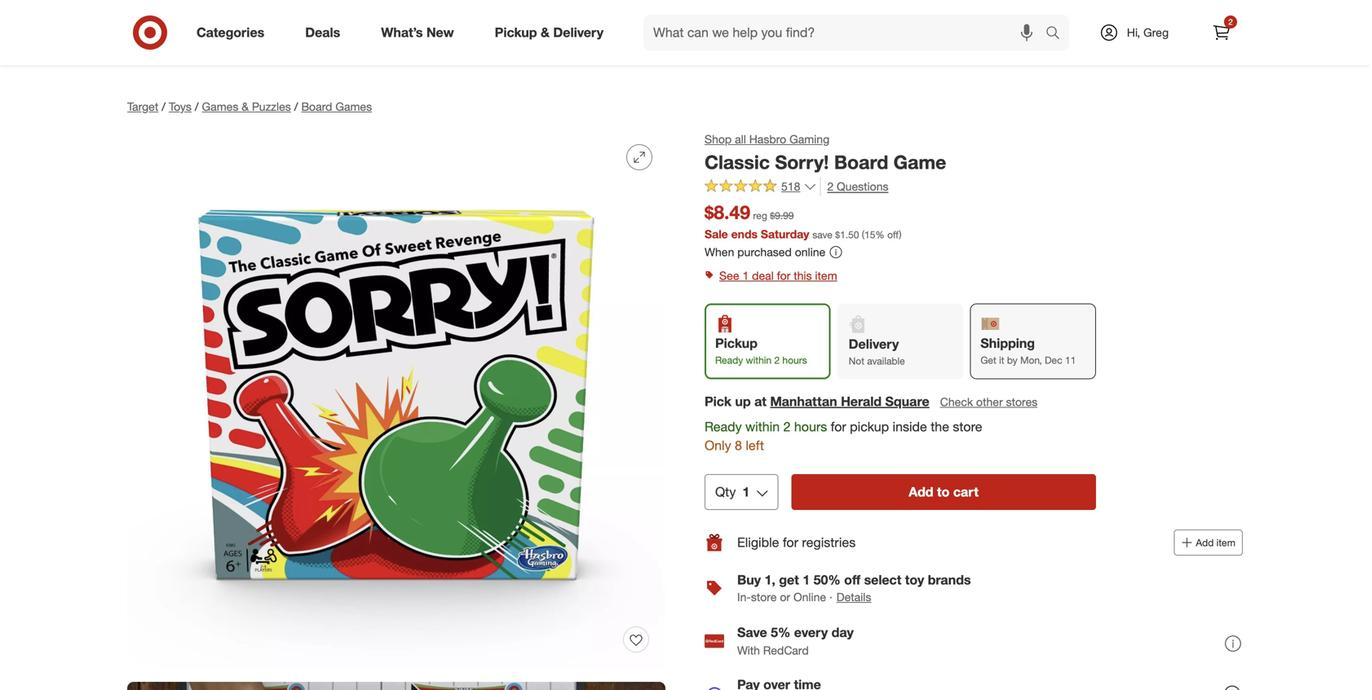 Task type: describe. For each thing, give the bounding box(es) containing it.
hi,
[[1127, 25, 1140, 40]]

pickup for &
[[495, 25, 537, 40]]

pickup & delivery link
[[481, 15, 624, 51]]

2 left questions
[[827, 180, 834, 194]]

pick up at manhattan herald square
[[705, 394, 929, 410]]

games & puzzles link
[[202, 99, 291, 114]]

manhattan
[[770, 394, 837, 410]]

sale
[[705, 227, 728, 241]]

details
[[836, 591, 871, 605]]

every
[[794, 625, 828, 641]]

off inside buy 1, get 1 50% off select toy brands in-store or online ∙ details
[[844, 573, 860, 588]]

all
[[735, 132, 746, 146]]

get
[[980, 354, 996, 366]]

518
[[781, 180, 800, 194]]

with
[[737, 644, 760, 658]]

check other stores
[[940, 395, 1038, 409]]

0 horizontal spatial item
[[815, 269, 837, 283]]

what's new link
[[367, 15, 474, 51]]

square
[[885, 394, 929, 410]]

1 for see
[[742, 269, 749, 283]]

target
[[127, 99, 158, 114]]

0 vertical spatial for
[[777, 269, 790, 283]]

board inside shop all hasbro gaming classic sorry! board game
[[834, 151, 888, 174]]

pickup & delivery
[[495, 25, 603, 40]]

online
[[795, 245, 825, 259]]

by
[[1007, 354, 1018, 366]]

hours inside 'ready within 2 hours for pickup inside the store only 8 left'
[[794, 419, 827, 435]]

herald
[[841, 394, 882, 410]]

save
[[737, 625, 767, 641]]

within inside pickup ready within 2 hours
[[746, 354, 772, 366]]

delivery not available
[[849, 336, 905, 367]]

see 1 deal for this item link
[[705, 264, 1243, 287]]

puzzles
[[252, 99, 291, 114]]

1 horizontal spatial &
[[541, 25, 550, 40]]

shipping get it by mon, dec 11
[[980, 335, 1076, 366]]

manhattan herald square button
[[770, 393, 929, 411]]

search button
[[1038, 15, 1077, 54]]

target / toys / games & puzzles / board games
[[127, 99, 372, 114]]

2 vertical spatial for
[[783, 535, 798, 551]]

deal
[[752, 269, 774, 283]]

1 for qty
[[742, 484, 750, 500]]

deals
[[305, 25, 340, 40]]

add for add item
[[1196, 537, 1214, 549]]

classic sorry! board game, 1 of 8 image
[[127, 131, 665, 670]]

shipping
[[980, 335, 1035, 351]]

50%
[[814, 573, 841, 588]]

$8.49 reg $9.99 sale ends saturday save $ 1.50 ( 15 % off )
[[705, 201, 902, 241]]

it
[[999, 354, 1004, 366]]

available
[[867, 355, 905, 367]]

stores
[[1006, 395, 1038, 409]]

store inside buy 1, get 1 50% off select toy brands in-store or online ∙ details
[[751, 591, 777, 605]]

8
[[735, 438, 742, 454]]

1.50
[[840, 229, 859, 241]]

not
[[849, 355, 864, 367]]

3 / from the left
[[294, 99, 298, 114]]

off inside '$8.49 reg $9.99 sale ends saturday save $ 1.50 ( 15 % off )'
[[887, 229, 899, 241]]

target link
[[127, 99, 158, 114]]

hi, greg
[[1127, 25, 1169, 40]]

add to cart button
[[791, 475, 1096, 511]]

2 inside pickup ready within 2 hours
[[774, 354, 780, 366]]

1,
[[765, 573, 775, 588]]

the
[[931, 419, 949, 435]]

only
[[705, 438, 731, 454]]

mon,
[[1020, 354, 1042, 366]]

check
[[940, 395, 973, 409]]

toys
[[169, 99, 192, 114]]

ready inside 'ready within 2 hours for pickup inside the store only 8 left'
[[705, 419, 742, 435]]

eligible
[[737, 535, 779, 551]]

toy
[[905, 573, 924, 588]]

brands
[[928, 573, 971, 588]]

get
[[779, 573, 799, 588]]

hours inside pickup ready within 2 hours
[[782, 354, 807, 366]]

other
[[976, 395, 1003, 409]]

dec
[[1045, 354, 1062, 366]]

toys link
[[169, 99, 192, 114]]

add item
[[1196, 537, 1235, 549]]

pickup
[[850, 419, 889, 435]]

redcard
[[763, 644, 809, 658]]

categories
[[197, 25, 264, 40]]

or
[[780, 591, 790, 605]]

add item button
[[1174, 530, 1243, 556]]

ends
[[731, 227, 758, 241]]

$
[[835, 229, 840, 241]]

1 games from the left
[[202, 99, 238, 114]]

shop all hasbro gaming classic sorry! board game
[[705, 132, 946, 174]]

delivery inside delivery not available
[[849, 336, 899, 352]]

questions
[[837, 180, 888, 194]]

1 / from the left
[[162, 99, 165, 114]]

cart
[[953, 484, 979, 500]]



Task type: vqa. For each thing, say whether or not it's contained in the screenshot.
text box
no



Task type: locate. For each thing, give the bounding box(es) containing it.
games down deals link
[[335, 99, 372, 114]]

buy 1, get 1 50% off select toy brands link
[[737, 573, 971, 588]]

off right the %
[[887, 229, 899, 241]]

purchased
[[737, 245, 792, 259]]

0 horizontal spatial pickup
[[495, 25, 537, 40]]

greg
[[1143, 25, 1169, 40]]

1 horizontal spatial pickup
[[715, 335, 758, 351]]

delivery
[[553, 25, 603, 40], [849, 336, 899, 352]]

2 up manhattan
[[774, 354, 780, 366]]

0 vertical spatial off
[[887, 229, 899, 241]]

games right toys link
[[202, 99, 238, 114]]

1 vertical spatial 1
[[742, 484, 750, 500]]

2 inside 'ready within 2 hours for pickup inside the store only 8 left'
[[783, 419, 791, 435]]

ready
[[715, 354, 743, 366], [705, 419, 742, 435]]

buy
[[737, 573, 761, 588]]

0 horizontal spatial delivery
[[553, 25, 603, 40]]

0 vertical spatial 1
[[742, 269, 749, 283]]

2 questions
[[827, 180, 888, 194]]

15
[[864, 229, 875, 241]]

store inside 'ready within 2 hours for pickup inside the store only 8 left'
[[953, 419, 982, 435]]

1 vertical spatial delivery
[[849, 336, 899, 352]]

new
[[426, 25, 454, 40]]

hours down pick up at manhattan herald square at the bottom right of the page
[[794, 419, 827, 435]]

1 within from the top
[[746, 354, 772, 366]]

0 horizontal spatial off
[[844, 573, 860, 588]]

2 questions link
[[820, 178, 888, 196]]

0 horizontal spatial add
[[909, 484, 933, 500]]

0 horizontal spatial store
[[751, 591, 777, 605]]

11
[[1065, 354, 1076, 366]]

%
[[875, 229, 885, 241]]

1 vertical spatial board
[[834, 151, 888, 174]]

games
[[202, 99, 238, 114], [335, 99, 372, 114]]

0 vertical spatial item
[[815, 269, 837, 283]]

online
[[793, 591, 826, 605]]

pickup for ready
[[715, 335, 758, 351]]

game
[[894, 151, 946, 174]]

ready inside pickup ready within 2 hours
[[715, 354, 743, 366]]

1 vertical spatial pickup
[[715, 335, 758, 351]]

1 vertical spatial off
[[844, 573, 860, 588]]

0 vertical spatial board
[[301, 99, 332, 114]]

deals link
[[291, 15, 361, 51]]

for right eligible at the right bottom
[[783, 535, 798, 551]]

within up left
[[745, 419, 780, 435]]

1 horizontal spatial delivery
[[849, 336, 899, 352]]

for left the this
[[777, 269, 790, 283]]

1 vertical spatial hours
[[794, 419, 827, 435]]

for down manhattan herald square button
[[831, 419, 846, 435]]

pickup up up
[[715, 335, 758, 351]]

1 horizontal spatial board
[[834, 151, 888, 174]]

1 horizontal spatial games
[[335, 99, 372, 114]]

pickup
[[495, 25, 537, 40], [715, 335, 758, 351]]

1 vertical spatial item
[[1216, 537, 1235, 549]]

518 link
[[705, 178, 817, 197]]

1 horizontal spatial store
[[953, 419, 982, 435]]

add inside 'button'
[[909, 484, 933, 500]]

)
[[899, 229, 902, 241]]

pickup ready within 2 hours
[[715, 335, 807, 366]]

0 vertical spatial store
[[953, 419, 982, 435]]

day
[[831, 625, 854, 641]]

1 vertical spatial store
[[751, 591, 777, 605]]

image gallery element
[[127, 131, 665, 691]]

0 vertical spatial delivery
[[553, 25, 603, 40]]

up
[[735, 394, 751, 410]]

pick
[[705, 394, 731, 410]]

add inside button
[[1196, 537, 1214, 549]]

saturday
[[761, 227, 809, 241]]

2 down manhattan
[[783, 419, 791, 435]]

board games link
[[301, 99, 372, 114]]

hours up manhattan
[[782, 354, 807, 366]]

1 horizontal spatial item
[[1216, 537, 1235, 549]]

ready up pick
[[715, 354, 743, 366]]

/ right toys
[[195, 99, 199, 114]]

board up questions
[[834, 151, 888, 174]]

hasbro
[[749, 132, 786, 146]]

categories link
[[183, 15, 285, 51]]

2 link
[[1204, 15, 1240, 51]]

buy 1, get 1 50% off select toy brands in-store or online ∙ details
[[737, 573, 971, 605]]

store down 1,
[[751, 591, 777, 605]]

ready up only
[[705, 419, 742, 435]]

$9.99
[[770, 210, 794, 222]]

item inside button
[[1216, 537, 1235, 549]]

0 vertical spatial add
[[909, 484, 933, 500]]

details button
[[836, 589, 872, 607]]

store
[[953, 419, 982, 435], [751, 591, 777, 605]]

1 vertical spatial for
[[831, 419, 846, 435]]

qty
[[715, 484, 736, 500]]

classic
[[705, 151, 770, 174]]

2 vertical spatial 1
[[803, 573, 810, 588]]

within up at
[[746, 354, 772, 366]]

search
[[1038, 26, 1077, 42]]

1 inside buy 1, get 1 50% off select toy brands in-store or online ∙ details
[[803, 573, 810, 588]]

2 horizontal spatial /
[[294, 99, 298, 114]]

when purchased online
[[705, 245, 825, 259]]

check other stores button
[[939, 393, 1038, 411]]

1 right see
[[742, 269, 749, 283]]

2
[[1228, 17, 1233, 27], [827, 180, 834, 194], [774, 354, 780, 366], [783, 419, 791, 435]]

/
[[162, 99, 165, 114], [195, 99, 199, 114], [294, 99, 298, 114]]

inside
[[893, 419, 927, 435]]

1 horizontal spatial /
[[195, 99, 199, 114]]

see 1 deal for this item
[[719, 269, 837, 283]]

shop
[[705, 132, 732, 146]]

1 vertical spatial add
[[1196, 537, 1214, 549]]

within
[[746, 354, 772, 366], [745, 419, 780, 435]]

(
[[862, 229, 864, 241]]

What can we help you find? suggestions appear below search field
[[643, 15, 1050, 51]]

to
[[937, 484, 950, 500]]

$8.49
[[705, 201, 750, 224]]

board right puzzles
[[301, 99, 332, 114]]

0 horizontal spatial /
[[162, 99, 165, 114]]

1 vertical spatial &
[[242, 99, 249, 114]]

0 horizontal spatial board
[[301, 99, 332, 114]]

2 / from the left
[[195, 99, 199, 114]]

1 right qty
[[742, 484, 750, 500]]

0 vertical spatial ready
[[715, 354, 743, 366]]

when
[[705, 245, 734, 259]]

add for add to cart
[[909, 484, 933, 500]]

gaming
[[789, 132, 829, 146]]

reg
[[753, 210, 767, 222]]

this
[[794, 269, 812, 283]]

1 horizontal spatial add
[[1196, 537, 1214, 549]]

pickup right new
[[495, 25, 537, 40]]

1 horizontal spatial off
[[887, 229, 899, 241]]

0 vertical spatial &
[[541, 25, 550, 40]]

5%
[[771, 625, 791, 641]]

/ right puzzles
[[294, 99, 298, 114]]

add
[[909, 484, 933, 500], [1196, 537, 1214, 549]]

pickup inside pickup ready within 2 hours
[[715, 335, 758, 351]]

for
[[777, 269, 790, 283], [831, 419, 846, 435], [783, 535, 798, 551]]

1 vertical spatial within
[[745, 419, 780, 435]]

left
[[746, 438, 764, 454]]

save
[[812, 229, 832, 241]]

within inside 'ready within 2 hours for pickup inside the store only 8 left'
[[745, 419, 780, 435]]

1 vertical spatial ready
[[705, 419, 742, 435]]

1 right get
[[803, 573, 810, 588]]

add to cart
[[909, 484, 979, 500]]

hours
[[782, 354, 807, 366], [794, 419, 827, 435]]

board
[[301, 99, 332, 114], [834, 151, 888, 174]]

0 horizontal spatial &
[[242, 99, 249, 114]]

for inside 'ready within 2 hours for pickup inside the store only 8 left'
[[831, 419, 846, 435]]

0 vertical spatial hours
[[782, 354, 807, 366]]

0 horizontal spatial games
[[202, 99, 238, 114]]

sorry!
[[775, 151, 829, 174]]

2 within from the top
[[745, 419, 780, 435]]

0 vertical spatial pickup
[[495, 25, 537, 40]]

2 games from the left
[[335, 99, 372, 114]]

store down check
[[953, 419, 982, 435]]

qty 1
[[715, 484, 750, 500]]

off up details
[[844, 573, 860, 588]]

registries
[[802, 535, 856, 551]]

/ left toys link
[[162, 99, 165, 114]]

0 vertical spatial within
[[746, 354, 772, 366]]

ready within 2 hours for pickup inside the store only 8 left
[[705, 419, 982, 454]]

2 right "greg"
[[1228, 17, 1233, 27]]

&
[[541, 25, 550, 40], [242, 99, 249, 114]]

select
[[864, 573, 901, 588]]



